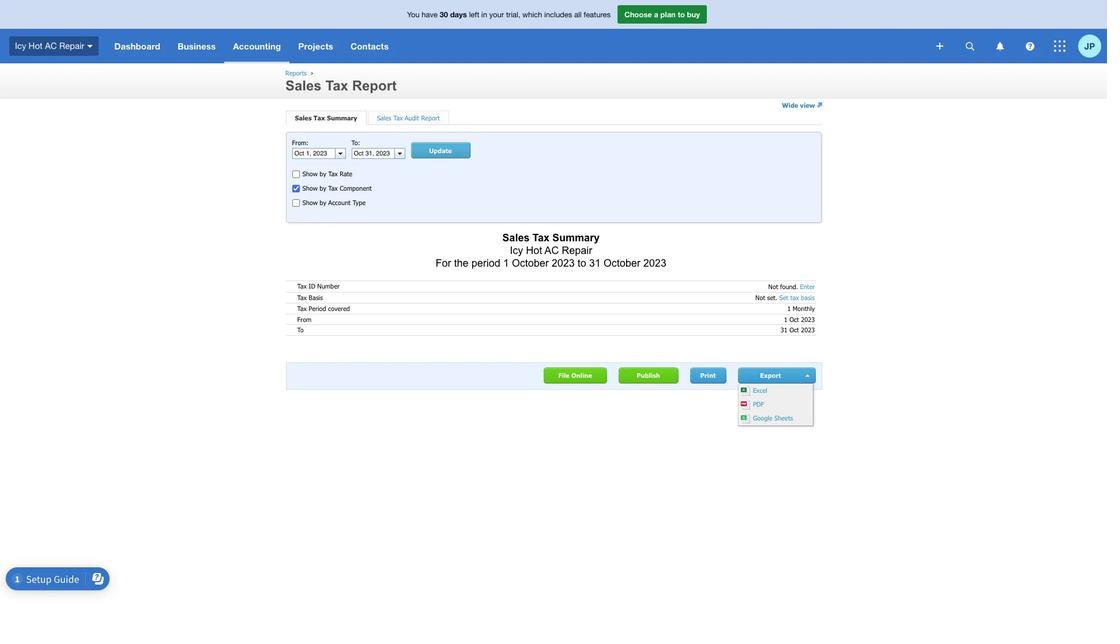 Task type: locate. For each thing, give the bounding box(es) containing it.
summary
[[327, 114, 357, 122], [552, 232, 600, 244]]

sales inside sales tax summary icy hot ac repair for the period 1 october 2023 to 31 october 2023
[[502, 232, 530, 244]]

Show by Account Type checkbox
[[292, 200, 300, 207]]

1 oct from the top
[[789, 316, 799, 323]]

1 vertical spatial ac
[[544, 245, 559, 256]]

0 vertical spatial not
[[768, 283, 778, 290]]

by left "account"
[[320, 199, 326, 207]]

0 horizontal spatial hot
[[29, 41, 43, 51]]

0 vertical spatial icy
[[15, 41, 26, 51]]

not
[[768, 283, 778, 290], [755, 294, 765, 302]]

0 vertical spatial summary
[[327, 114, 357, 122]]

0 vertical spatial 1
[[503, 258, 509, 269]]

tax inside sales tax summary icy hot ac repair for the period 1 october 2023 to 31 october 2023
[[532, 232, 550, 244]]

not up set.
[[768, 283, 778, 290]]

1 horizontal spatial repair
[[562, 245, 592, 256]]

31
[[589, 258, 601, 269], [781, 326, 787, 334]]

2 vertical spatial by
[[320, 199, 326, 207]]

oct up 31 oct 2023
[[789, 316, 799, 323]]

excel link
[[738, 385, 813, 398]]

by down show by tax rate
[[320, 185, 326, 192]]

1 vertical spatial report
[[421, 114, 440, 122]]

1 horizontal spatial hot
[[526, 245, 542, 256]]

1 vertical spatial 31
[[781, 326, 787, 334]]

not set. set tax basis
[[755, 294, 815, 302]]

0 horizontal spatial 31
[[589, 258, 601, 269]]

icy inside popup button
[[15, 41, 26, 51]]

2 vertical spatial show
[[302, 199, 318, 207]]

0 horizontal spatial october
[[512, 258, 549, 269]]

excel
[[751, 387, 767, 394]]

google sheets link
[[738, 412, 813, 426]]

report down contacts
[[352, 78, 397, 93]]

0 horizontal spatial report
[[352, 78, 397, 93]]

0 vertical spatial show
[[302, 170, 318, 178]]

show for show by tax rate
[[302, 170, 318, 178]]

oct down "1 oct 2023"
[[789, 326, 799, 334]]

id
[[309, 283, 315, 290]]

contacts button
[[342, 29, 397, 63]]

not found. enter
[[768, 283, 815, 290]]

1 monthly
[[787, 305, 815, 312]]

1 vertical spatial summary
[[552, 232, 600, 244]]

show right show by tax component checkbox
[[302, 185, 318, 192]]

0 vertical spatial by
[[320, 170, 326, 178]]

period
[[309, 305, 326, 312]]

0 vertical spatial 31
[[589, 258, 601, 269]]

basis
[[309, 294, 323, 301]]

report
[[352, 78, 397, 93], [421, 114, 440, 122]]

tax basis
[[297, 294, 323, 301]]

ac inside sales tax summary icy hot ac repair for the period 1 october 2023 to 31 october 2023
[[544, 245, 559, 256]]

choose a plan to buy
[[624, 10, 700, 19]]

show right show by tax rate checkbox
[[302, 170, 318, 178]]

google sheets
[[751, 415, 793, 422]]

google
[[753, 415, 772, 422]]

1 vertical spatial by
[[320, 185, 326, 192]]

svg image inside the icy hot ac repair popup button
[[87, 45, 93, 48]]

monthly
[[793, 305, 815, 312]]

features
[[584, 10, 611, 19]]

repair inside sales tax summary icy hot ac repair for the period 1 october 2023 to 31 october 2023
[[562, 245, 592, 256]]

not for not found. enter
[[768, 283, 778, 290]]

basis
[[801, 294, 815, 302]]

ac
[[45, 41, 57, 51], [544, 245, 559, 256]]

report right audit
[[421, 114, 440, 122]]

repair inside the icy hot ac repair popup button
[[59, 41, 84, 51]]

your
[[489, 10, 504, 19]]

0 horizontal spatial ac
[[45, 41, 57, 51]]

from
[[297, 316, 312, 323]]

1 horizontal spatial october
[[604, 258, 640, 269]]

1 vertical spatial hot
[[526, 245, 542, 256]]

jp
[[1084, 41, 1095, 51]]

2 show from the top
[[302, 185, 318, 192]]

by up show by tax component
[[320, 170, 326, 178]]

1 vertical spatial repair
[[562, 245, 592, 256]]

›
[[311, 69, 313, 77]]

icy
[[15, 41, 26, 51], [510, 245, 523, 256]]

0 horizontal spatial repair
[[59, 41, 84, 51]]

export options... image
[[805, 375, 811, 377]]

1 horizontal spatial to
[[678, 10, 685, 19]]

type
[[352, 199, 366, 207]]

tax
[[325, 78, 348, 93], [314, 114, 325, 122], [393, 114, 403, 122], [328, 170, 338, 178], [328, 185, 338, 192], [532, 232, 550, 244], [297, 283, 307, 290], [297, 294, 307, 301], [297, 305, 307, 312]]

3 show from the top
[[302, 199, 318, 207]]

all
[[574, 10, 582, 19]]

oct
[[789, 316, 799, 323], [789, 326, 799, 334]]

to inside banner
[[678, 10, 685, 19]]

1 horizontal spatial 31
[[781, 326, 787, 334]]

0 horizontal spatial not
[[755, 294, 765, 302]]

0 vertical spatial hot
[[29, 41, 43, 51]]

projects
[[298, 41, 333, 51]]

0 horizontal spatial to
[[578, 258, 586, 269]]

1 horizontal spatial ac
[[544, 245, 559, 256]]

0 horizontal spatial summary
[[327, 114, 357, 122]]

1 vertical spatial icy
[[510, 245, 523, 256]]

update link
[[411, 142, 470, 159]]

reports › sales tax report
[[285, 69, 397, 93]]

sales
[[285, 78, 322, 93], [295, 114, 312, 122], [377, 114, 391, 122], [502, 232, 530, 244]]

1 vertical spatial show
[[302, 185, 318, 192]]

icy hot ac repair
[[15, 41, 84, 51]]

component
[[340, 185, 372, 192]]

not left set.
[[755, 294, 765, 302]]

2 oct from the top
[[789, 326, 799, 334]]

sales inside reports › sales tax report
[[285, 78, 322, 93]]

print
[[700, 372, 716, 379]]

navigation
[[106, 29, 928, 63]]

1 right period
[[503, 258, 509, 269]]

repair
[[59, 41, 84, 51], [562, 245, 592, 256]]

sales tax summary icy hot ac repair for the period 1 october 2023 to 31 october 2023
[[436, 232, 666, 269]]

svg image
[[1054, 40, 1065, 52], [996, 42, 1004, 50], [1025, 42, 1034, 50], [936, 43, 943, 50], [87, 45, 93, 48]]

by
[[320, 170, 326, 178], [320, 185, 326, 192], [320, 199, 326, 207]]

1 vertical spatial not
[[755, 294, 765, 302]]

sheets
[[774, 415, 793, 422]]

2 vertical spatial 1
[[784, 316, 787, 323]]

contacts
[[351, 41, 389, 51]]

1 show from the top
[[302, 170, 318, 178]]

october
[[512, 258, 549, 269], [604, 258, 640, 269]]

3 by from the top
[[320, 199, 326, 207]]

hot
[[29, 41, 43, 51], [526, 245, 542, 256]]

from:
[[292, 139, 309, 146]]

1 vertical spatial 1
[[787, 305, 791, 312]]

1 horizontal spatial not
[[768, 283, 778, 290]]

pdf
[[751, 401, 764, 408]]

publish button
[[618, 368, 678, 384]]

show right show by account type 'checkbox'
[[302, 199, 318, 207]]

0 vertical spatial ac
[[45, 41, 57, 51]]

banner
[[0, 0, 1107, 63]]

None text field
[[293, 149, 335, 159], [352, 149, 394, 159], [293, 149, 335, 159], [352, 149, 394, 159]]

0 horizontal spatial icy
[[15, 41, 26, 51]]

1 horizontal spatial icy
[[510, 245, 523, 256]]

navigation containing dashboard
[[106, 29, 928, 63]]

0 vertical spatial to
[[678, 10, 685, 19]]

1 vertical spatial oct
[[789, 326, 799, 334]]

0 vertical spatial oct
[[789, 316, 799, 323]]

print link
[[690, 368, 726, 384]]

1 down not set. set tax basis
[[787, 305, 791, 312]]

update
[[429, 147, 452, 155]]

export
[[760, 372, 781, 379]]

show by tax rate
[[302, 170, 352, 178]]

business
[[178, 41, 216, 51]]

0 vertical spatial repair
[[59, 41, 84, 51]]

by for show by tax rate
[[320, 170, 326, 178]]

2 by from the top
[[320, 185, 326, 192]]

hot inside popup button
[[29, 41, 43, 51]]

1 for 1 oct 2023
[[784, 316, 787, 323]]

publish
[[637, 372, 660, 379]]

1 horizontal spatial summary
[[552, 232, 600, 244]]

icy inside sales tax summary icy hot ac repair for the period 1 october 2023 to 31 october 2023
[[510, 245, 523, 256]]

1 up 31 oct 2023
[[784, 316, 787, 323]]

1 for 1 monthly
[[787, 305, 791, 312]]

show
[[302, 170, 318, 178], [302, 185, 318, 192], [302, 199, 318, 207]]

file
[[558, 372, 570, 379]]

sales for sales tax summary
[[295, 114, 312, 122]]

1 vertical spatial to
[[578, 258, 586, 269]]

0 vertical spatial report
[[352, 78, 397, 93]]

jp button
[[1078, 29, 1107, 63]]

show for show by account type
[[302, 199, 318, 207]]

dashboard link
[[106, 29, 169, 63]]

1 by from the top
[[320, 170, 326, 178]]

svg image
[[965, 42, 974, 50]]

sales tax summary
[[295, 114, 357, 122]]

to
[[678, 10, 685, 19], [578, 258, 586, 269]]

summary inside sales tax summary icy hot ac repair for the period 1 october 2023 to 31 october 2023
[[552, 232, 600, 244]]



Task type: vqa. For each thing, say whether or not it's contained in the screenshot.


Task type: describe. For each thing, give the bounding box(es) containing it.
online
[[571, 372, 592, 379]]

you
[[407, 10, 420, 19]]

buy
[[687, 10, 700, 19]]

Show by Tax Component checkbox
[[292, 185, 300, 193]]

1 inside sales tax summary icy hot ac repair for the period 1 october 2023 to 31 october 2023
[[503, 258, 509, 269]]

31 oct 2023
[[781, 326, 815, 334]]

by for show by account type
[[320, 199, 326, 207]]

enter link
[[800, 283, 815, 290]]

which
[[522, 10, 542, 19]]

sales tax audit report link
[[377, 114, 440, 122]]

plan
[[660, 10, 676, 19]]

dashboard
[[114, 41, 160, 51]]

set tax basis link
[[779, 294, 815, 302]]

number
[[317, 283, 340, 290]]

file online
[[558, 372, 592, 379]]

1 horizontal spatial report
[[421, 114, 440, 122]]

the
[[454, 258, 469, 269]]

trial,
[[506, 10, 520, 19]]

sales tax audit report
[[377, 114, 440, 122]]

choose
[[624, 10, 652, 19]]

reports link
[[285, 69, 307, 77]]

tax
[[790, 294, 799, 302]]

summary for sales tax summary icy hot ac repair for the period 1 october 2023 to 31 october 2023
[[552, 232, 600, 244]]

summary for sales tax summary
[[327, 114, 357, 122]]

sales tax summary link
[[295, 114, 357, 122]]

reports
[[285, 69, 307, 77]]

sales for sales tax summary icy hot ac repair for the period 1 october 2023 to 31 october 2023
[[502, 232, 530, 244]]

left
[[469, 10, 479, 19]]

sales for sales tax audit report
[[377, 114, 391, 122]]

period
[[471, 258, 500, 269]]

days
[[450, 10, 467, 19]]

hot inside sales tax summary icy hot ac repair for the period 1 october 2023 to 31 october 2023
[[526, 245, 542, 256]]

audit
[[405, 114, 419, 122]]

rate
[[340, 170, 352, 178]]

tax id number
[[297, 283, 340, 290]]

set.
[[767, 294, 777, 302]]

a
[[654, 10, 658, 19]]

account
[[328, 199, 351, 207]]

to:
[[351, 139, 360, 146]]

not for not set. set tax basis
[[755, 294, 765, 302]]

to
[[297, 326, 304, 334]]

to inside sales tax summary icy hot ac repair for the period 1 october 2023 to 31 october 2023
[[578, 258, 586, 269]]

pdf link
[[738, 398, 813, 412]]

found.
[[780, 283, 798, 290]]

business button
[[169, 29, 224, 63]]

31 inside sales tax summary icy hot ac repair for the period 1 october 2023 to 31 october 2023
[[589, 258, 601, 269]]

enter
[[800, 283, 815, 290]]

set
[[779, 294, 788, 302]]

1 oct 2023
[[784, 316, 815, 323]]

by for show by tax component
[[320, 185, 326, 192]]

oct for 1
[[789, 316, 799, 323]]

covered
[[328, 305, 350, 312]]

tax inside reports › sales tax report
[[325, 78, 348, 93]]

ac inside popup button
[[45, 41, 57, 51]]

report inside reports › sales tax report
[[352, 78, 397, 93]]

accounting
[[233, 41, 281, 51]]

oct for 31
[[789, 326, 799, 334]]

projects button
[[290, 29, 342, 63]]

show by account type
[[302, 199, 366, 207]]

Show by Tax Rate checkbox
[[292, 171, 300, 178]]

icy hot ac repair button
[[0, 29, 106, 63]]

have
[[422, 10, 438, 19]]

2 october from the left
[[604, 258, 640, 269]]

1 october from the left
[[512, 258, 549, 269]]

show for show by tax component
[[302, 185, 318, 192]]

30
[[440, 10, 448, 19]]

in
[[481, 10, 487, 19]]

includes
[[544, 10, 572, 19]]

file online link
[[543, 368, 607, 384]]

you have 30 days left in your trial, which includes all features
[[407, 10, 611, 19]]

accounting button
[[224, 29, 290, 63]]

banner containing jp
[[0, 0, 1107, 63]]

show by tax component
[[302, 185, 372, 192]]

for
[[436, 258, 451, 269]]

tax period covered
[[297, 305, 350, 312]]



